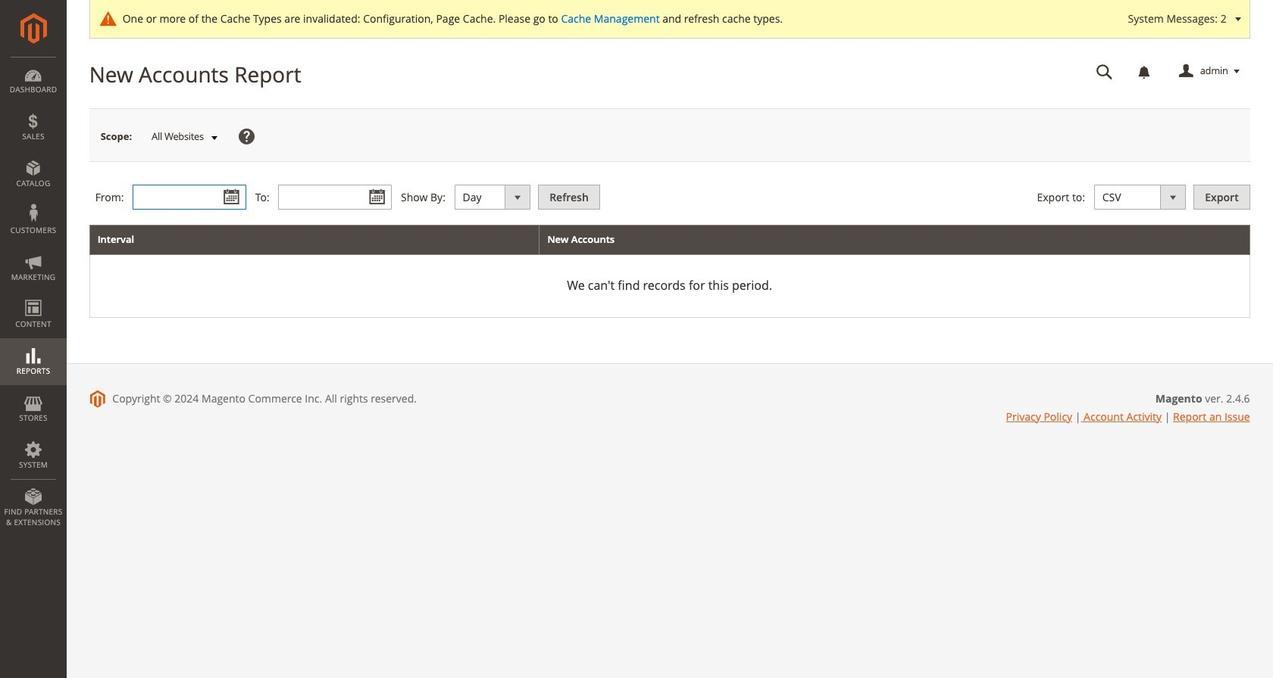 Task type: locate. For each thing, give the bounding box(es) containing it.
None text field
[[278, 185, 392, 210]]

menu bar
[[0, 57, 67, 536]]

None text field
[[1086, 58, 1124, 85], [133, 185, 246, 210], [1086, 58, 1124, 85], [133, 185, 246, 210]]



Task type: describe. For each thing, give the bounding box(es) containing it.
magento admin panel image
[[20, 13, 47, 44]]



